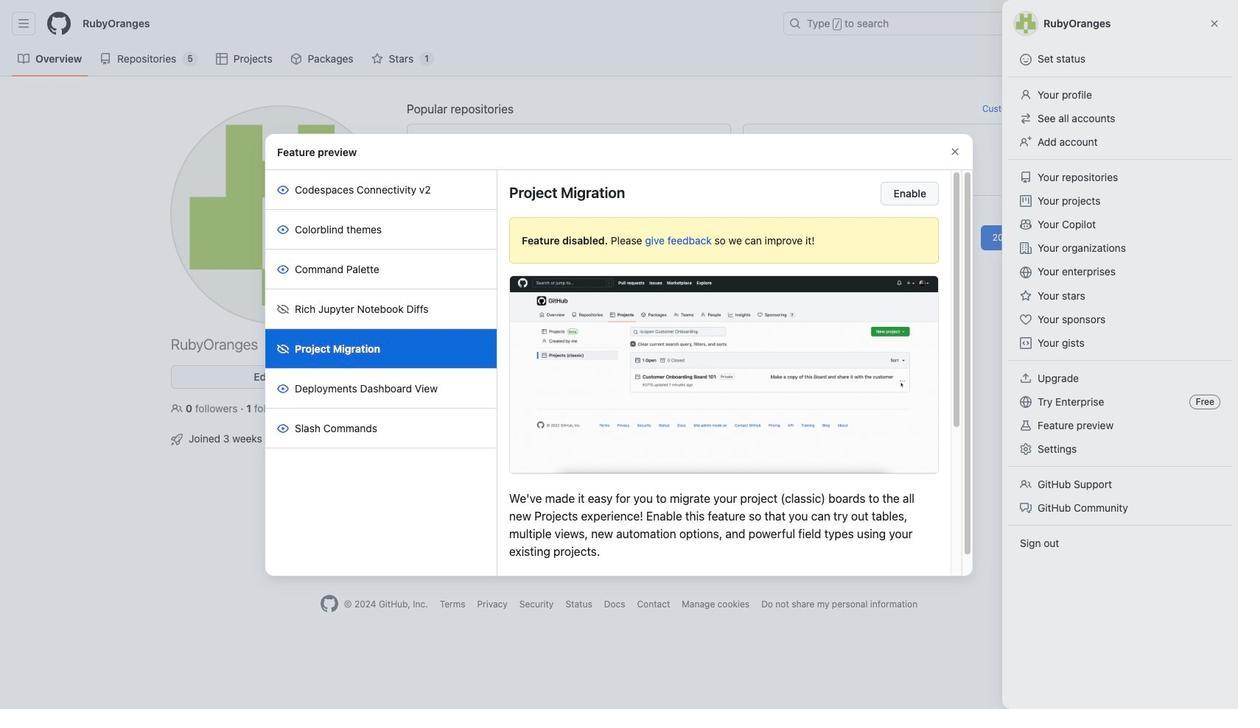 Task type: describe. For each thing, give the bounding box(es) containing it.
people image
[[171, 403, 183, 415]]

plus image
[[1070, 18, 1081, 29]]

smiley image
[[368, 281, 380, 293]]

1 horizontal spatial homepage image
[[320, 596, 338, 613]]

rocket image
[[171, 434, 183, 446]]

0 vertical spatial homepage image
[[47, 12, 71, 35]]

command palette image
[[1024, 18, 1036, 29]]

triangle down image
[[1087, 18, 1099, 29]]



Task type: vqa. For each thing, say whether or not it's contained in the screenshot.
rocket image
yes



Task type: locate. For each thing, give the bounding box(es) containing it.
1 vertical spatial homepage image
[[320, 596, 338, 613]]

homepage image
[[47, 12, 71, 35], [320, 596, 338, 613]]

0 horizontal spatial homepage image
[[47, 12, 71, 35]]



